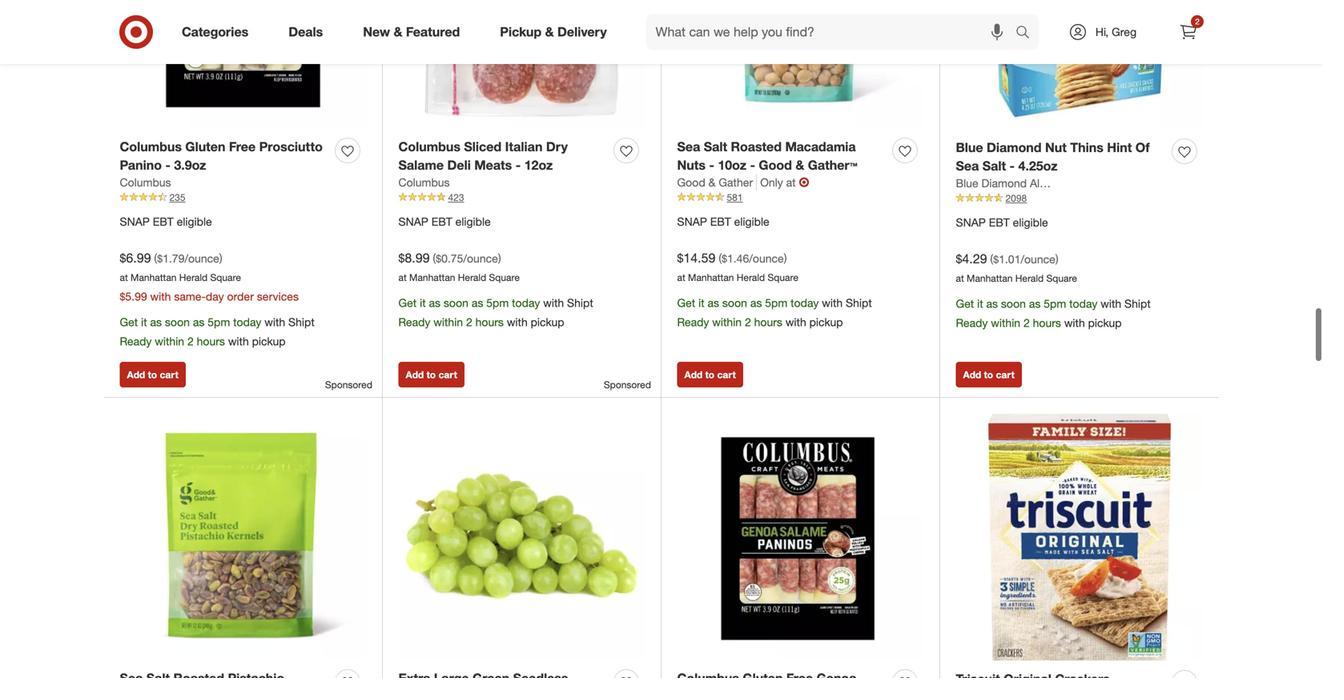 Task type: locate. For each thing, give the bounding box(es) containing it.
) inside $6.99 ( $1.79 /ounce ) at manhattan herald square $5.99 with same-day order services
[[219, 252, 222, 266]]

ready down $4.29
[[956, 316, 988, 330]]

1 vertical spatial good
[[678, 175, 706, 189]]

$4.29
[[956, 251, 988, 267]]

columbus for columbus sliced italian dry salame deli meats - 12oz
[[399, 139, 461, 155]]

ready within 2 hours with pickup for $6.99
[[120, 335, 286, 349]]

( right $8.99 at the top
[[433, 252, 436, 266]]

pickup
[[531, 315, 565, 329], [810, 315, 843, 329], [1089, 316, 1122, 330], [252, 335, 286, 349]]

salt up "blue diamond almonds"
[[983, 158, 1007, 174]]

get
[[399, 296, 417, 310], [678, 296, 696, 310], [956, 297, 975, 311], [120, 315, 138, 329]]

add to cart
[[127, 369, 179, 381], [406, 369, 457, 381], [685, 369, 736, 381], [964, 369, 1015, 381]]

eligible down 2098
[[1013, 215, 1049, 230]]

add to cart for $8.99
[[406, 369, 457, 381]]

snap ebt eligible for $14.59
[[678, 215, 770, 229]]

&
[[394, 24, 403, 40], [545, 24, 554, 40], [796, 157, 805, 173], [709, 175, 716, 189]]

1 vertical spatial ready within 2 hours with pickup
[[120, 335, 286, 349]]

herald for $6.99
[[179, 271, 208, 283]]

- inside columbus sliced italian dry salame deli meats - 12oz
[[516, 157, 521, 173]]

2 down $8.99 ( $0.75 /ounce ) at manhattan herald square
[[466, 315, 473, 329]]

0 horizontal spatial ready within 2 hours with pickup
[[120, 335, 286, 349]]

( for $6.99
[[154, 252, 157, 266]]

sea inside sea salt roasted macadamia nuts - 10oz - good & gather™
[[678, 139, 701, 155]]

& inside good & gather only at ¬
[[709, 175, 716, 189]]

salt inside sea salt roasted macadamia nuts - 10oz - good & gather™
[[704, 139, 728, 155]]

4 cart from the left
[[996, 369, 1015, 381]]

423 link
[[399, 191, 645, 205]]

- up "blue diamond almonds"
[[1010, 158, 1015, 174]]

& right new
[[394, 24, 403, 40]]

new
[[363, 24, 390, 40]]

salt
[[704, 139, 728, 155], [983, 158, 1007, 174]]

1 vertical spatial sea
[[956, 158, 979, 174]]

same-
[[174, 290, 206, 304]]

hint
[[1108, 140, 1133, 156]]

ready
[[399, 315, 431, 329], [678, 315, 709, 329], [956, 316, 988, 330], [120, 335, 152, 349]]

1 horizontal spatial sea
[[956, 158, 979, 174]]

( right $14.59
[[719, 252, 722, 266]]

manhattan inside $8.99 ( $0.75 /ounce ) at manhattan herald square
[[410, 271, 455, 283]]

manhattan down $1.79
[[131, 271, 177, 283]]

/ounce down the 581 link
[[749, 252, 784, 266]]

1 cart from the left
[[160, 369, 179, 381]]

get it as soon as 5pm today with shipt down $8.99 ( $0.75 /ounce ) at manhattan herald square
[[399, 296, 594, 310]]

0 vertical spatial ready within 2 hours with pickup
[[399, 315, 565, 329]]

snap up $8.99 at the top
[[399, 215, 429, 229]]

ebt for $4.29
[[989, 215, 1010, 230]]

3 add to cart from the left
[[685, 369, 736, 381]]

get it as soon as 5pm today with shipt for $8.99
[[399, 296, 594, 310]]

get it as soon as 5pm today with shipt ready within 2 hours with pickup
[[678, 296, 872, 329], [956, 297, 1151, 330]]

1 add to cart from the left
[[127, 369, 179, 381]]

pickup
[[500, 24, 542, 40]]

10oz
[[718, 157, 747, 173]]

3 add to cart button from the left
[[678, 362, 744, 388]]

12oz
[[525, 157, 553, 173]]

within
[[434, 315, 463, 329], [713, 315, 742, 329], [991, 316, 1021, 330], [155, 335, 184, 349]]

shipt
[[567, 296, 594, 310], [846, 296, 872, 310], [1125, 297, 1151, 311], [289, 315, 315, 329]]

columbus for panino columbus link
[[120, 175, 171, 189]]

2 to from the left
[[427, 369, 436, 381]]

manhattan inside $14.59 ( $1.46 /ounce ) at manhattan herald square
[[688, 271, 734, 283]]

- left the 3.9oz
[[165, 157, 171, 173]]

square inside $6.99 ( $1.79 /ounce ) at manhattan herald square $5.99 with same-day order services
[[210, 271, 241, 283]]

good down nuts
[[678, 175, 706, 189]]

/ounce for $6.99
[[185, 252, 219, 266]]

4.25oz
[[1019, 158, 1058, 174]]

snap for $4.29
[[956, 215, 986, 230]]

2 sponsored from the left
[[604, 379, 651, 391]]

manhattan down $0.75 in the top left of the page
[[410, 271, 455, 283]]

search
[[1009, 26, 1047, 41]]

cart for $14.59
[[718, 369, 736, 381]]

get it as soon as 5pm today with shipt ready within 2 hours with pickup down $4.29 ( $1.01 /ounce ) at manhattan herald square
[[956, 297, 1151, 330]]

/ounce down 423
[[463, 252, 498, 266]]

( inside $6.99 ( $1.79 /ounce ) at manhattan herald square $5.99 with same-day order services
[[154, 252, 157, 266]]

at down $14.59
[[678, 271, 686, 283]]

square for $4.29
[[1047, 272, 1078, 284]]

square inside $14.59 ( $1.46 /ounce ) at manhattan herald square
[[768, 271, 799, 283]]

extra large green seedless grapes - 1.5lb bag image
[[399, 414, 645, 661], [399, 414, 645, 661]]

snap ebt eligible down 235
[[120, 215, 212, 229]]

columbus sliced italian dry salame deli meats - 12oz image
[[399, 0, 645, 129], [399, 0, 645, 129]]

snap up $14.59
[[678, 215, 707, 229]]

3 add from the left
[[685, 369, 703, 381]]

)
[[219, 252, 222, 266], [498, 252, 501, 266], [784, 252, 787, 266], [1056, 252, 1059, 266]]

0 horizontal spatial sea
[[678, 139, 701, 155]]

ebt for $8.99
[[432, 215, 453, 229]]

herald up same-
[[179, 271, 208, 283]]

within down $4.29 ( $1.01 /ounce ) at manhattan herald square
[[991, 316, 1021, 330]]

within down $8.99 ( $0.75 /ounce ) at manhattan herald square
[[434, 315, 463, 329]]

snap
[[120, 215, 150, 229], [399, 215, 429, 229], [678, 215, 707, 229], [956, 215, 986, 230]]

1 vertical spatial diamond
[[982, 176, 1027, 190]]

triscuit original crackers image
[[956, 414, 1204, 662], [956, 414, 1204, 662]]

/ounce
[[185, 252, 219, 266], [463, 252, 498, 266], [749, 252, 784, 266], [1021, 252, 1056, 266]]

blue inside blue diamond almonds link
[[956, 176, 979, 190]]

soon down $14.59 ( $1.46 /ounce ) at manhattan herald square
[[723, 296, 748, 310]]

diamond up 2098
[[982, 176, 1027, 190]]

1 add from the left
[[127, 369, 145, 381]]

0 horizontal spatial good
[[678, 175, 706, 189]]

manhattan down $1.01
[[967, 272, 1013, 284]]

soon down same-
[[165, 315, 190, 329]]

1 horizontal spatial salt
[[983, 158, 1007, 174]]

blue
[[956, 140, 984, 156], [956, 176, 979, 190]]

3 cart from the left
[[718, 369, 736, 381]]

columbus down the salame
[[399, 175, 450, 189]]

1 vertical spatial salt
[[983, 158, 1007, 174]]

0 vertical spatial blue
[[956, 140, 984, 156]]

( inside $4.29 ( $1.01 /ounce ) at manhattan herald square
[[991, 252, 994, 266]]

) for $6.99
[[219, 252, 222, 266]]

at inside $4.29 ( $1.01 /ounce ) at manhattan herald square
[[956, 272, 965, 284]]

1 vertical spatial get it as soon as 5pm today with shipt
[[120, 315, 315, 329]]

& right pickup
[[545, 24, 554, 40]]

1 horizontal spatial get it as soon as 5pm today with shipt ready within 2 hours with pickup
[[956, 297, 1151, 330]]

eligible down 235
[[177, 215, 212, 229]]

sea salt roasted macadamia nuts - 10oz - good & gather™ image
[[678, 0, 924, 129], [678, 0, 924, 129]]

herald inside $14.59 ( $1.46 /ounce ) at manhattan herald square
[[737, 271, 765, 283]]

eligible down the 581
[[735, 215, 770, 229]]

columbus inside columbus sliced italian dry salame deli meats - 12oz
[[399, 139, 461, 155]]

add for $4.29
[[964, 369, 982, 381]]

) inside $14.59 ( $1.46 /ounce ) at manhattan herald square
[[784, 252, 787, 266]]

pickup & delivery
[[500, 24, 607, 40]]

2 add to cart button from the left
[[399, 362, 465, 388]]

) right $1.46
[[784, 252, 787, 266]]

/ounce for $14.59
[[749, 252, 784, 266]]

$8.99
[[399, 250, 430, 266]]

sponsored for columbus gluten free prosciutto panino - 3.9oz
[[325, 379, 373, 391]]

0 horizontal spatial get it as soon as 5pm today with shipt ready within 2 hours with pickup
[[678, 296, 872, 329]]

blue diamond almonds
[[956, 176, 1075, 190]]

cart for $6.99
[[160, 369, 179, 381]]

at inside $8.99 ( $0.75 /ounce ) at manhattan herald square
[[399, 271, 407, 283]]

) right $0.75 in the top left of the page
[[498, 252, 501, 266]]

2 right greg
[[1196, 16, 1200, 26]]

0 vertical spatial good
[[759, 157, 792, 173]]

& left "gather"
[[709, 175, 716, 189]]

herald
[[179, 271, 208, 283], [458, 271, 486, 283], [737, 271, 765, 283], [1016, 272, 1044, 284]]

2 columbus link from the left
[[399, 175, 450, 191]]

( inside $14.59 ( $1.46 /ounce ) at manhattan herald square
[[719, 252, 722, 266]]

square for $6.99
[[210, 271, 241, 283]]

at down $8.99 at the top
[[399, 271, 407, 283]]

( right $6.99
[[154, 252, 157, 266]]

ready within 2 hours with pickup down $8.99 ( $0.75 /ounce ) at manhattan herald square
[[399, 315, 565, 329]]

3 to from the left
[[706, 369, 715, 381]]

eligible down 423
[[456, 215, 491, 229]]

today
[[512, 296, 540, 310], [791, 296, 819, 310], [1070, 297, 1098, 311], [233, 315, 262, 329]]

columbus
[[120, 139, 182, 155], [399, 139, 461, 155], [120, 175, 171, 189], [399, 175, 450, 189]]

ebt
[[153, 215, 174, 229], [432, 215, 453, 229], [711, 215, 731, 229], [989, 215, 1010, 230]]

hi, greg
[[1096, 25, 1137, 39]]

1 horizontal spatial get it as soon as 5pm today with shipt
[[399, 296, 594, 310]]

( right $4.29
[[991, 252, 994, 266]]

ebt for $14.59
[[711, 215, 731, 229]]

at for sea salt roasted macadamia nuts - 10oz - good & gather™
[[678, 271, 686, 283]]

herald down $1.01
[[1016, 272, 1044, 284]]

( inside $8.99 ( $0.75 /ounce ) at manhattan herald square
[[433, 252, 436, 266]]

ready within 2 hours with pickup down day
[[120, 335, 286, 349]]

2 blue from the top
[[956, 176, 979, 190]]

blue diamond nut thins hint of sea salt - 4.25oz image
[[956, 0, 1204, 129], [956, 0, 1204, 129]]

/ounce inside $6.99 ( $1.79 /ounce ) at manhattan herald square $5.99 with same-day order services
[[185, 252, 219, 266]]

eligible for $6.99
[[177, 215, 212, 229]]

blue up "blue diamond almonds"
[[956, 140, 984, 156]]

ebt for $6.99
[[153, 215, 174, 229]]

1 vertical spatial blue
[[956, 176, 979, 190]]

ready down $5.99
[[120, 335, 152, 349]]

it
[[420, 296, 426, 310], [699, 296, 705, 310], [978, 297, 984, 311], [141, 315, 147, 329]]

get it as soon as 5pm today with shipt down day
[[120, 315, 315, 329]]

) inside $4.29 ( $1.01 /ounce ) at manhattan herald square
[[1056, 252, 1059, 266]]

4 add to cart from the left
[[964, 369, 1015, 381]]

snap ebt eligible down 2098
[[956, 215, 1049, 230]]

today down $8.99 ( $0.75 /ounce ) at manhattan herald square
[[512, 296, 540, 310]]

2
[[1196, 16, 1200, 26], [466, 315, 473, 329], [745, 315, 751, 329], [1024, 316, 1030, 330], [187, 335, 194, 349]]

herald inside $6.99 ( $1.79 /ounce ) at manhattan herald square $5.99 with same-day order services
[[179, 271, 208, 283]]

soon down $4.29 ( $1.01 /ounce ) at manhattan herald square
[[1002, 297, 1026, 311]]

at for columbus gluten free prosciutto panino - 3.9oz
[[120, 271, 128, 283]]

sea
[[678, 139, 701, 155], [956, 158, 979, 174]]

get down $14.59
[[678, 296, 696, 310]]

columbus link down the panino
[[120, 175, 171, 191]]

ebt down 423
[[432, 215, 453, 229]]

$6.99
[[120, 250, 151, 266]]

square
[[210, 271, 241, 283], [489, 271, 520, 283], [768, 271, 799, 283], [1047, 272, 1078, 284]]

square for $14.59
[[768, 271, 799, 283]]

cart
[[160, 369, 179, 381], [439, 369, 457, 381], [718, 369, 736, 381], [996, 369, 1015, 381]]

snap up $6.99
[[120, 215, 150, 229]]

herald down $0.75 in the top left of the page
[[458, 271, 486, 283]]

snap ebt eligible for $4.29
[[956, 215, 1049, 230]]

at for columbus sliced italian dry salame deli meats - 12oz
[[399, 271, 407, 283]]

- down italian
[[516, 157, 521, 173]]

0 vertical spatial salt
[[704, 139, 728, 155]]

columbus gluten free prosciutto panino - 3.9oz image
[[120, 0, 367, 129], [120, 0, 367, 129]]

$8.99 ( $0.75 /ounce ) at manhattan herald square
[[399, 250, 520, 283]]

/ounce inside $4.29 ( $1.01 /ounce ) at manhattan herald square
[[1021, 252, 1056, 266]]

columbus sliced italian dry salame deli meats - 12oz link
[[399, 138, 608, 175]]

manhattan inside $6.99 ( $1.79 /ounce ) at manhattan herald square $5.99 with same-day order services
[[131, 271, 177, 283]]

columbus up the panino
[[120, 139, 182, 155]]

(
[[154, 252, 157, 266], [433, 252, 436, 266], [719, 252, 722, 266], [991, 252, 994, 266]]

at up $5.99
[[120, 271, 128, 283]]

blue diamond nut thins hint of sea salt - 4.25oz
[[956, 140, 1150, 174]]

herald inside $4.29 ( $1.01 /ounce ) at manhattan herald square
[[1016, 272, 1044, 284]]

1 columbus link from the left
[[120, 175, 171, 191]]

add to cart for $4.29
[[964, 369, 1015, 381]]

to
[[148, 369, 157, 381], [427, 369, 436, 381], [706, 369, 715, 381], [984, 369, 994, 381]]

diamond
[[987, 140, 1042, 156], [982, 176, 1027, 190]]

at
[[787, 175, 796, 189], [120, 271, 128, 283], [399, 271, 407, 283], [678, 271, 686, 283], [956, 272, 965, 284]]

) inside $8.99 ( $0.75 /ounce ) at manhattan herald square
[[498, 252, 501, 266]]

meats
[[475, 157, 512, 173]]

manhattan inside $4.29 ( $1.01 /ounce ) at manhattan herald square
[[967, 272, 1013, 284]]

square inside $8.99 ( $0.75 /ounce ) at manhattan herald square
[[489, 271, 520, 283]]

it down $8.99 at the top
[[420, 296, 426, 310]]

get down $8.99 at the top
[[399, 296, 417, 310]]

eligible
[[177, 215, 212, 229], [456, 215, 491, 229], [735, 215, 770, 229], [1013, 215, 1049, 230]]

columbus for columbus link corresponding to salame
[[399, 175, 450, 189]]

ebt down 235
[[153, 215, 174, 229]]

0 horizontal spatial salt
[[704, 139, 728, 155]]

at inside $6.99 ( $1.79 /ounce ) at manhattan herald square $5.99 with same-day order services
[[120, 271, 128, 283]]

square inside $4.29 ( $1.01 /ounce ) at manhattan herald square
[[1047, 272, 1078, 284]]

herald for $4.29
[[1016, 272, 1044, 284]]

good up only
[[759, 157, 792, 173]]

$5.99
[[120, 290, 147, 304]]

$1.01
[[994, 252, 1021, 266]]

snap ebt eligible down 423
[[399, 215, 491, 229]]

columbus for columbus gluten free prosciutto panino - 3.9oz
[[120, 139, 182, 155]]

hours down $4.29 ( $1.01 /ounce ) at manhattan herald square
[[1033, 316, 1062, 330]]

4 add from the left
[[964, 369, 982, 381]]

it down $4.29
[[978, 297, 984, 311]]

0 vertical spatial get it as soon as 5pm today with shipt
[[399, 296, 594, 310]]

manhattan for $4.29
[[967, 272, 1013, 284]]

1 to from the left
[[148, 369, 157, 381]]

salame
[[399, 157, 444, 173]]

/ounce down 2098
[[1021, 252, 1056, 266]]

snap ebt eligible down the 581
[[678, 215, 770, 229]]

columbus inside columbus gluten free prosciutto panino - 3.9oz
[[120, 139, 182, 155]]

at inside $14.59 ( $1.46 /ounce ) at manhattan herald square
[[678, 271, 686, 283]]

2 add from the left
[[406, 369, 424, 381]]

4 to from the left
[[984, 369, 994, 381]]

columbus gluten free genoa salame panino - 3.9oz image
[[678, 414, 924, 661], [678, 414, 924, 661]]

good & gather link
[[678, 175, 757, 191]]

) for $14.59
[[784, 252, 787, 266]]

hours
[[476, 315, 504, 329], [755, 315, 783, 329], [1033, 316, 1062, 330], [197, 335, 225, 349]]

get it as soon as 5pm today with shipt ready within 2 hours with pickup for $4.29
[[956, 297, 1151, 330]]

soon
[[444, 296, 469, 310], [723, 296, 748, 310], [1002, 297, 1026, 311], [165, 315, 190, 329]]

get it as soon as 5pm today with shipt ready within 2 hours with pickup down $14.59 ( $1.46 /ounce ) at manhattan herald square
[[678, 296, 872, 329]]

/ounce up same-
[[185, 252, 219, 266]]

blue up $4.29
[[956, 176, 979, 190]]

2 add to cart from the left
[[406, 369, 457, 381]]

sea up nuts
[[678, 139, 701, 155]]

hours down $14.59 ( $1.46 /ounce ) at manhattan herald square
[[755, 315, 783, 329]]

2 down same-
[[187, 335, 194, 349]]

manhattan down $14.59
[[688, 271, 734, 283]]

columbus link for panino
[[120, 175, 171, 191]]

sea salt roasted pistachio kernels - 12oz - good & gather™ image
[[120, 414, 367, 661], [120, 414, 367, 661]]

1 horizontal spatial sponsored
[[604, 379, 651, 391]]

columbus down the panino
[[120, 175, 171, 189]]

add to cart button
[[120, 362, 186, 388], [399, 362, 465, 388], [678, 362, 744, 388], [956, 362, 1022, 388]]

columbus up the salame
[[399, 139, 461, 155]]

gather
[[719, 175, 753, 189]]

nuts
[[678, 157, 706, 173]]

- up good & gather link
[[709, 157, 715, 173]]

0 vertical spatial sea
[[678, 139, 701, 155]]

columbus link for salame
[[399, 175, 450, 191]]

1 horizontal spatial ready within 2 hours with pickup
[[399, 315, 565, 329]]

square for $8.99
[[489, 271, 520, 283]]

1 horizontal spatial columbus link
[[399, 175, 450, 191]]

get it as soon as 5pm today with shipt
[[399, 296, 594, 310], [120, 315, 315, 329]]

2 cart from the left
[[439, 369, 457, 381]]

add
[[127, 369, 145, 381], [406, 369, 424, 381], [685, 369, 703, 381], [964, 369, 982, 381]]

/ounce inside $14.59 ( $1.46 /ounce ) at manhattan herald square
[[749, 252, 784, 266]]

only
[[761, 175, 783, 189]]

ready within 2 hours with pickup
[[399, 315, 565, 329], [120, 335, 286, 349]]

ebt down 2098
[[989, 215, 1010, 230]]

add to cart button for $4.29
[[956, 362, 1022, 388]]

good
[[759, 157, 792, 173], [678, 175, 706, 189]]

deals
[[289, 24, 323, 40]]

) up day
[[219, 252, 222, 266]]

search button
[[1009, 14, 1047, 53]]

columbus link
[[120, 175, 171, 191], [399, 175, 450, 191]]

1 horizontal spatial good
[[759, 157, 792, 173]]

1 sponsored from the left
[[325, 379, 373, 391]]

manhattan
[[131, 271, 177, 283], [410, 271, 455, 283], [688, 271, 734, 283], [967, 272, 1013, 284]]

¬
[[799, 175, 810, 190]]

at down $4.29
[[956, 272, 965, 284]]

5pm down $8.99 ( $0.75 /ounce ) at manhattan herald square
[[487, 296, 509, 310]]

diamond inside 'blue diamond nut thins hint of sea salt - 4.25oz'
[[987, 140, 1042, 156]]

it down $14.59
[[699, 296, 705, 310]]

1 blue from the top
[[956, 140, 984, 156]]

blue inside 'blue diamond nut thins hint of sea salt - 4.25oz'
[[956, 140, 984, 156]]

diamond for nut
[[987, 140, 1042, 156]]

herald inside $8.99 ( $0.75 /ounce ) at manhattan herald square
[[458, 271, 486, 283]]

ebt down the 581
[[711, 215, 731, 229]]

4 add to cart button from the left
[[956, 362, 1022, 388]]

snap for $8.99
[[399, 215, 429, 229]]

sea up "blue diamond almonds"
[[956, 158, 979, 174]]

0 vertical spatial diamond
[[987, 140, 1042, 156]]

0 horizontal spatial columbus link
[[120, 175, 171, 191]]

diamond up 4.25oz
[[987, 140, 1042, 156]]

- down roasted
[[750, 157, 756, 173]]

add to cart button for $14.59
[[678, 362, 744, 388]]

5pm down day
[[208, 315, 230, 329]]

today down $14.59 ( $1.46 /ounce ) at manhattan herald square
[[791, 296, 819, 310]]

order
[[227, 290, 254, 304]]

snap up $4.29
[[956, 215, 986, 230]]

/ounce inside $8.99 ( $0.75 /ounce ) at manhattan herald square
[[463, 252, 498, 266]]

blue diamond nut thins hint of sea salt - 4.25oz link
[[956, 139, 1166, 175]]

0 horizontal spatial get it as soon as 5pm today with shipt
[[120, 315, 315, 329]]

1 add to cart button from the left
[[120, 362, 186, 388]]

add for $14.59
[[685, 369, 703, 381]]

salt up 10oz
[[704, 139, 728, 155]]

0 horizontal spatial sponsored
[[325, 379, 373, 391]]



Task type: vqa. For each thing, say whether or not it's contained in the screenshot.
/ounce within the $14.59 ( $1.46 /ounce ) at Manhattan Herald Square
yes



Task type: describe. For each thing, give the bounding box(es) containing it.
add for $8.99
[[406, 369, 424, 381]]

dry
[[546, 139, 568, 155]]

today down "order"
[[233, 315, 262, 329]]

hours down $8.99 ( $0.75 /ounce ) at manhattan herald square
[[476, 315, 504, 329]]

within down $14.59 ( $1.46 /ounce ) at manhattan herald square
[[713, 315, 742, 329]]

diamond for almonds
[[982, 176, 1027, 190]]

$1.79
[[157, 252, 185, 266]]

sea salt roasted macadamia nuts - 10oz - good & gather™
[[678, 139, 858, 173]]

/ounce for $4.29
[[1021, 252, 1056, 266]]

581
[[727, 191, 743, 203]]

to for $6.99
[[148, 369, 157, 381]]

within down same-
[[155, 335, 184, 349]]

( for $14.59
[[719, 252, 722, 266]]

macadamia
[[786, 139, 856, 155]]

deals link
[[275, 14, 343, 50]]

add for $6.99
[[127, 369, 145, 381]]

2098 link
[[956, 191, 1204, 205]]

roasted
[[731, 139, 782, 155]]

$14.59 ( $1.46 /ounce ) at manhattan herald square
[[678, 250, 799, 283]]

sea salt roasted macadamia nuts - 10oz - good & gather™ link
[[678, 138, 887, 175]]

get down $5.99
[[120, 315, 138, 329]]

columbus sliced italian dry salame deli meats - 12oz
[[399, 139, 568, 173]]

deli
[[448, 157, 471, 173]]

gluten
[[185, 139, 226, 155]]

italian
[[505, 139, 543, 155]]

hi,
[[1096, 25, 1109, 39]]

ready down $14.59
[[678, 315, 709, 329]]

sliced
[[464, 139, 502, 155]]

& for delivery
[[545, 24, 554, 40]]

to for $4.29
[[984, 369, 994, 381]]

235 link
[[120, 191, 367, 205]]

greg
[[1112, 25, 1137, 39]]

581 link
[[678, 191, 924, 205]]

) for $4.29
[[1056, 252, 1059, 266]]

nut
[[1046, 140, 1067, 156]]

categories link
[[168, 14, 269, 50]]

add to cart for $14.59
[[685, 369, 736, 381]]

add to cart button for $6.99
[[120, 362, 186, 388]]

ready down $8.99 at the top
[[399, 315, 431, 329]]

2 link
[[1172, 14, 1207, 50]]

manhattan for $6.99
[[131, 271, 177, 283]]

& inside sea salt roasted macadamia nuts - 10oz - good & gather™
[[796, 157, 805, 173]]

new & featured link
[[350, 14, 480, 50]]

235
[[169, 191, 186, 203]]

ready within 2 hours with pickup for $8.99
[[399, 315, 565, 329]]

5pm down $14.59 ( $1.46 /ounce ) at manhattan herald square
[[765, 296, 788, 310]]

prosciutto
[[259, 139, 323, 155]]

herald for $8.99
[[458, 271, 486, 283]]

herald for $14.59
[[737, 271, 765, 283]]

) for $8.99
[[498, 252, 501, 266]]

to for $14.59
[[706, 369, 715, 381]]

2 down $4.29 ( $1.01 /ounce ) at manhattan herald square
[[1024, 316, 1030, 330]]

( for $8.99
[[433, 252, 436, 266]]

good inside sea salt roasted macadamia nuts - 10oz - good & gather™
[[759, 157, 792, 173]]

$0.75
[[436, 252, 463, 266]]

it down $5.99
[[141, 315, 147, 329]]

columbus gluten free prosciutto panino - 3.9oz
[[120, 139, 323, 173]]

delivery
[[558, 24, 607, 40]]

eligible for $8.99
[[456, 215, 491, 229]]

sea inside 'blue diamond nut thins hint of sea salt - 4.25oz'
[[956, 158, 979, 174]]

2 inside 2 link
[[1196, 16, 1200, 26]]

categories
[[182, 24, 249, 40]]

new & featured
[[363, 24, 460, 40]]

get it as soon as 5pm today with shipt ready within 2 hours with pickup for $14.59
[[678, 296, 872, 329]]

today down $4.29 ( $1.01 /ounce ) at manhattan herald square
[[1070, 297, 1098, 311]]

snap for $6.99
[[120, 215, 150, 229]]

featured
[[406, 24, 460, 40]]

3.9oz
[[174, 157, 206, 173]]

& for featured
[[394, 24, 403, 40]]

- inside columbus gluten free prosciutto panino - 3.9oz
[[165, 157, 171, 173]]

pickup & delivery link
[[487, 14, 627, 50]]

- inside 'blue diamond nut thins hint of sea salt - 4.25oz'
[[1010, 158, 1015, 174]]

$6.99 ( $1.79 /ounce ) at manhattan herald square $5.99 with same-day order services
[[120, 250, 299, 304]]

cart for $8.99
[[439, 369, 457, 381]]

get down $4.29
[[956, 297, 975, 311]]

eligible for $14.59
[[735, 215, 770, 229]]

of
[[1136, 140, 1150, 156]]

day
[[206, 290, 224, 304]]

blue for blue diamond nut thins hint of sea salt - 4.25oz
[[956, 140, 984, 156]]

eligible for $4.29
[[1013, 215, 1049, 230]]

services
[[257, 290, 299, 304]]

add to cart button for $8.99
[[399, 362, 465, 388]]

gather™
[[808, 157, 858, 173]]

panino
[[120, 157, 162, 173]]

$4.29 ( $1.01 /ounce ) at manhattan herald square
[[956, 251, 1078, 284]]

2 down $14.59 ( $1.46 /ounce ) at manhattan herald square
[[745, 315, 751, 329]]

get it as soon as 5pm today with shipt for $6.99
[[120, 315, 315, 329]]

snap ebt eligible for $8.99
[[399, 215, 491, 229]]

blue for blue diamond almonds
[[956, 176, 979, 190]]

good & gather only at ¬
[[678, 175, 810, 190]]

& for gather
[[709, 175, 716, 189]]

hours down day
[[197, 335, 225, 349]]

sponsored for columbus sliced italian dry salame deli meats - 12oz
[[604, 379, 651, 391]]

What can we help you find? suggestions appear below search field
[[646, 14, 1020, 50]]

/ounce for $8.99
[[463, 252, 498, 266]]

at inside good & gather only at ¬
[[787, 175, 796, 189]]

5pm down $4.29 ( $1.01 /ounce ) at manhattan herald square
[[1044, 297, 1067, 311]]

cart for $4.29
[[996, 369, 1015, 381]]

snap ebt eligible for $6.99
[[120, 215, 212, 229]]

soon down $8.99 ( $0.75 /ounce ) at manhattan herald square
[[444, 296, 469, 310]]

with inside $6.99 ( $1.79 /ounce ) at manhattan herald square $5.99 with same-day order services
[[150, 290, 171, 304]]

salt inside 'blue diamond nut thins hint of sea salt - 4.25oz'
[[983, 158, 1007, 174]]

$1.46
[[722, 252, 749, 266]]

free
[[229, 139, 256, 155]]

manhattan for $14.59
[[688, 271, 734, 283]]

snap for $14.59
[[678, 215, 707, 229]]

( for $4.29
[[991, 252, 994, 266]]

423
[[448, 191, 464, 203]]

add to cart for $6.99
[[127, 369, 179, 381]]

at for blue diamond nut thins hint of sea salt - 4.25oz
[[956, 272, 965, 284]]

$14.59
[[678, 250, 716, 266]]

thins
[[1071, 140, 1104, 156]]

blue diamond almonds link
[[956, 175, 1075, 191]]

manhattan for $8.99
[[410, 271, 455, 283]]

2098
[[1006, 192, 1027, 204]]

good inside good & gather only at ¬
[[678, 175, 706, 189]]

columbus gluten free prosciutto panino - 3.9oz link
[[120, 138, 329, 175]]

almonds
[[1030, 176, 1075, 190]]

to for $8.99
[[427, 369, 436, 381]]



